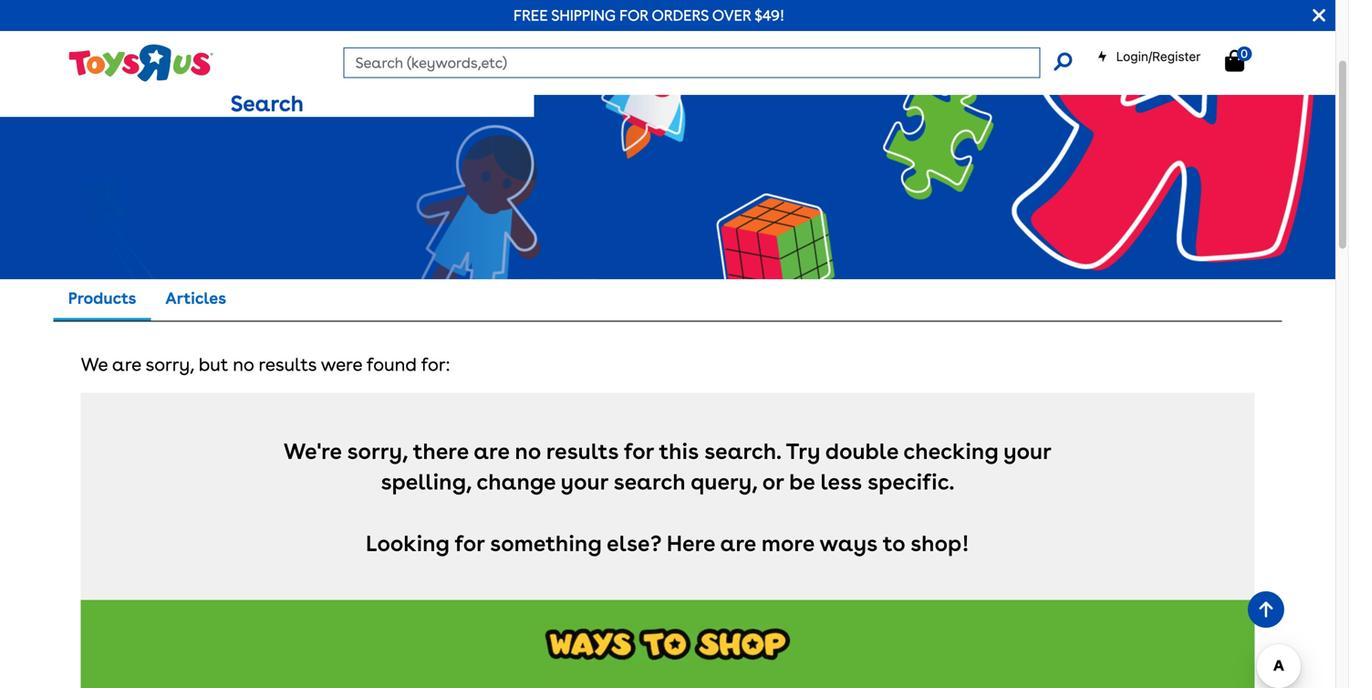 Task type: vqa. For each thing, say whether or not it's contained in the screenshot.
top "no"
yes



Task type: locate. For each thing, give the bounding box(es) containing it.
1 horizontal spatial are
[[474, 245, 510, 271]]

are right we
[[112, 161, 141, 183]]

login/register
[[1117, 49, 1201, 64]]

1 vertical spatial results
[[546, 245, 619, 271]]

sorry,
[[146, 161, 194, 183], [347, 245, 408, 271]]

shipping
[[552, 6, 616, 24]]

ways
[[820, 337, 878, 364]]

else?
[[607, 337, 661, 364]]

are right here
[[721, 337, 756, 364]]

0 horizontal spatial results
[[259, 161, 317, 183]]

no for but
[[233, 161, 254, 183]]

2 horizontal spatial are
[[721, 337, 756, 364]]

no right but
[[233, 161, 254, 183]]

None search field
[[344, 47, 1073, 78]]

for up "search"
[[624, 245, 654, 271]]

0 vertical spatial for
[[624, 245, 654, 271]]

your right checking
[[1004, 245, 1052, 271]]

are
[[112, 161, 141, 183], [474, 245, 510, 271], [721, 337, 756, 364]]

1 horizontal spatial sorry,
[[347, 245, 408, 271]]

there
[[413, 245, 469, 271]]

shop!
[[911, 337, 970, 364]]

orders
[[652, 6, 709, 24]]

results up change
[[546, 245, 619, 271]]

results left were
[[259, 161, 317, 183]]

0 vertical spatial your
[[1004, 245, 1052, 271]]

no up change
[[515, 245, 541, 271]]

something
[[490, 337, 602, 364]]

for inside we're sorry, there are no results for this search. try double checking your spelling, change your search query, or be less specific.
[[624, 245, 654, 271]]

for
[[624, 245, 654, 271], [455, 337, 485, 364]]

are up change
[[474, 245, 510, 271]]

0 vertical spatial results
[[259, 161, 317, 183]]

sorry, inside we're sorry, there are no results for this search. try double checking your spelling, change your search query, or be less specific.
[[347, 245, 408, 271]]

free
[[514, 6, 548, 24]]

0 horizontal spatial no
[[233, 161, 254, 183]]

0 horizontal spatial for
[[455, 337, 485, 364]]

double
[[826, 245, 899, 271]]

‌looking for something else? here are more ways to shop!
[[366, 337, 970, 364]]

over
[[712, 6, 751, 24]]

results for for
[[546, 245, 619, 271]]

for right the ‌looking
[[455, 337, 485, 364]]

we are sorry, but no results were found for:
[[81, 161, 450, 183]]

sorry, up spelling, at left top
[[347, 245, 408, 271]]

1 horizontal spatial results
[[546, 245, 619, 271]]

0 vertical spatial sorry,
[[146, 161, 194, 183]]

sorry, left but
[[146, 161, 194, 183]]

0 vertical spatial no
[[233, 161, 254, 183]]

your
[[1004, 245, 1052, 271], [561, 276, 608, 302]]

to
[[883, 337, 905, 364]]

specific.
[[868, 276, 955, 302]]

your left "search"
[[561, 276, 608, 302]]

1 horizontal spatial no
[[515, 245, 541, 271]]

less
[[821, 276, 862, 302]]

2 vertical spatial are
[[721, 337, 756, 364]]

1 vertical spatial for
[[455, 337, 485, 364]]

1 vertical spatial no
[[515, 245, 541, 271]]

1 vertical spatial sorry,
[[347, 245, 408, 271]]

1 horizontal spatial for
[[624, 245, 654, 271]]

articles tab list
[[53, 87, 241, 128]]

for
[[620, 6, 649, 24]]

1 vertical spatial your
[[561, 276, 608, 302]]

ways to shop image
[[81, 408, 1255, 496]]

results
[[259, 161, 317, 183], [546, 245, 619, 271]]

search.
[[705, 245, 782, 271]]

no inside we're sorry, there are no results for this search. try double checking your spelling, change your search query, or be less specific.
[[515, 245, 541, 271]]

be
[[790, 276, 815, 302]]

more
[[762, 337, 815, 364]]

0 horizontal spatial are
[[112, 161, 141, 183]]

1 vertical spatial are
[[474, 245, 510, 271]]

1 horizontal spatial your
[[1004, 245, 1052, 271]]

results inside we're sorry, there are no results for this search. try double checking your spelling, change your search query, or be less specific.
[[546, 245, 619, 271]]

no
[[233, 161, 254, 183], [515, 245, 541, 271]]



Task type: describe. For each thing, give the bounding box(es) containing it.
we're
[[284, 245, 342, 271]]

articles link
[[151, 87, 241, 125]]

0 link
[[1226, 46, 1263, 73]]

are inside we're sorry, there are no results for this search. try double checking your spelling, change your search query, or be less specific.
[[474, 245, 510, 271]]

articles
[[165, 96, 226, 115]]

$49!
[[755, 6, 785, 24]]

toys r us image
[[67, 42, 213, 84]]

spelling,
[[381, 276, 472, 302]]

free shipping for orders over $49!
[[514, 6, 785, 24]]

search
[[614, 276, 686, 302]]

we
[[81, 161, 108, 183]]

results for were
[[259, 161, 317, 183]]

free shipping for orders over $49! link
[[514, 6, 785, 24]]

0
[[1241, 46, 1248, 61]]

found
[[367, 161, 417, 183]]

Enter Keyword or Item No. search field
[[344, 47, 1041, 78]]

we're sorry, there are no results for this search. try double checking your spelling, change your search query, or be less specific.
[[284, 245, 1058, 302]]

0 vertical spatial are
[[112, 161, 141, 183]]

shopping bag image
[[1226, 50, 1245, 72]]

for:
[[421, 161, 450, 183]]

query,
[[691, 276, 758, 302]]

checking
[[904, 245, 999, 271]]

0 horizontal spatial your
[[561, 276, 608, 302]]

‌looking
[[366, 337, 450, 364]]

but
[[199, 161, 228, 183]]

change
[[477, 276, 556, 302]]

close button image
[[1313, 5, 1326, 26]]

this
[[659, 245, 699, 271]]

0 horizontal spatial sorry,
[[146, 161, 194, 183]]

or
[[763, 276, 784, 302]]

try
[[786, 245, 821, 271]]

login/register button
[[1097, 47, 1201, 66]]

no for are
[[515, 245, 541, 271]]

were
[[321, 161, 362, 183]]

here
[[667, 337, 716, 364]]



